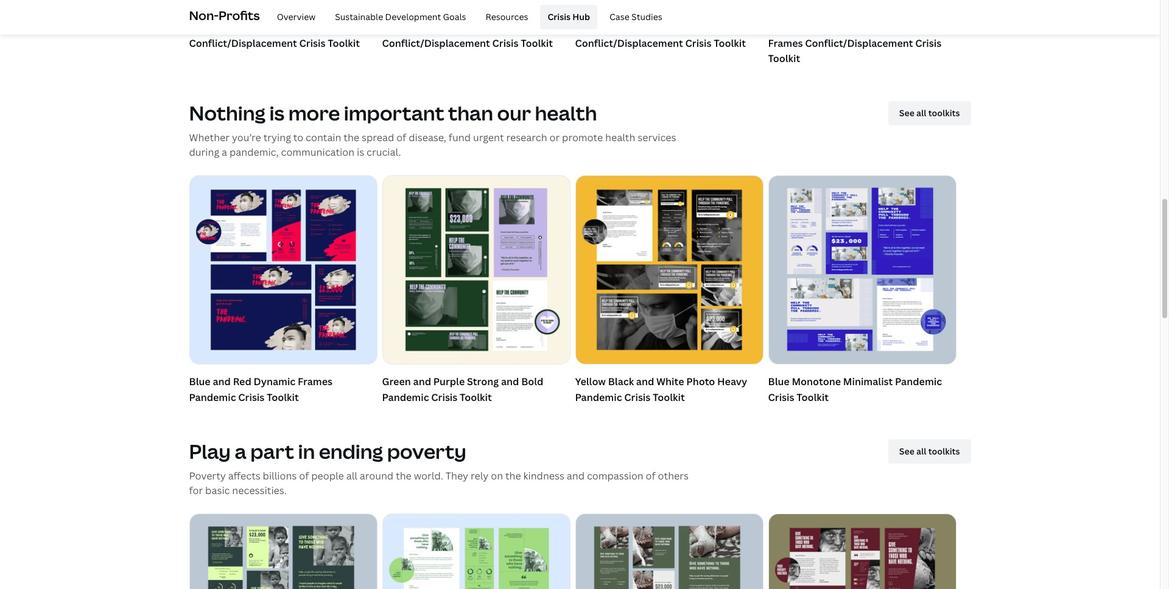 Task type: describe. For each thing, give the bounding box(es) containing it.
heavy for yellow black and white photo heavy pandemic crisis toolkit
[[717, 375, 747, 388]]

conflict/displacement inside orange and baby pink photo heavy conflict/displacement crisis toolkit
[[575, 36, 683, 50]]

26 image
[[769, 176, 956, 364]]

toolkit inside green strong and bold conflict/displacement crisis toolkit
[[328, 36, 360, 50]]

and inside red and antique white dynamic frames conflict/displacement crisis toolkit
[[789, 21, 807, 34]]

yellow black and white photo heavy pandemic crisis toolkit link
[[575, 175, 763, 408]]

baby
[[632, 21, 656, 34]]

others
[[658, 470, 689, 483]]

research
[[506, 131, 547, 144]]

pandemic inside green and purple strong and bold pandemic crisis toolkit
[[382, 391, 429, 404]]

crisis inside blue monotone minimalist conflict/displacement crisis toolkit
[[492, 36, 518, 50]]

0 vertical spatial health
[[535, 100, 597, 126]]

crisis inside orange and baby pink photo heavy conflict/displacement crisis toolkit
[[685, 36, 712, 50]]

conflict/displacement inside blue monotone minimalist conflict/displacement crisis toolkit
[[382, 36, 490, 50]]

strong inside green and purple strong and bold pandemic crisis toolkit
[[467, 375, 499, 388]]

blue and red dynamic frames pandemic crisis toolkit link
[[189, 175, 377, 408]]

sustainable development goals
[[335, 11, 466, 22]]

purple
[[433, 375, 465, 388]]

and inside orange and baby pink photo heavy conflict/displacement crisis toolkit
[[612, 21, 630, 34]]

case studies
[[610, 11, 662, 22]]

green strong and bold conflict/displacement crisis toolkit
[[189, 21, 360, 50]]

toolkit inside blue and red dynamic frames pandemic crisis toolkit
[[267, 391, 299, 404]]

bold inside green strong and bold conflict/displacement crisis toolkit
[[274, 21, 297, 34]]

services
[[638, 131, 676, 144]]

1 horizontal spatial the
[[396, 470, 412, 483]]

blue for blue monotone minimalist conflict/displacement crisis toolkit
[[382, 21, 404, 34]]

blue monotone minimalist conflict/displacement crisis toolkit
[[382, 21, 553, 50]]

antique
[[809, 21, 847, 34]]

30 image
[[576, 515, 763, 589]]

blue and red dynamic frames pandemic crisis toolkit
[[189, 375, 332, 404]]

dynamic inside blue and red dynamic frames pandemic crisis toolkit
[[254, 375, 295, 388]]

urgent
[[473, 131, 504, 144]]

bold inside green and purple strong and bold pandemic crisis toolkit
[[521, 375, 543, 388]]

and inside play a part in ending poverty poverty affects billions of people all around the world. they rely on the kindness and compassion of others for basic necessities.
[[567, 470, 585, 483]]

green and purple strong and bold pandemic crisis toolkit
[[382, 375, 543, 404]]

red and antique white dynamic frames conflict/displacement crisis toolkit link
[[768, 0, 956, 69]]

yellow black and white photo heavy pandemic crisis toolkit
[[575, 375, 747, 404]]

and inside green strong and bold conflict/displacement crisis toolkit
[[254, 21, 272, 34]]

strong inside green strong and bold conflict/displacement crisis toolkit
[[220, 21, 252, 34]]

billions
[[263, 470, 297, 483]]

orange
[[575, 21, 610, 34]]

whether
[[189, 131, 230, 144]]

profits
[[219, 7, 260, 24]]

toolkit inside yellow black and white photo heavy pandemic crisis toolkit
[[653, 391, 685, 404]]

minimalist for pandemic
[[843, 375, 893, 388]]

play
[[189, 439, 231, 465]]

crisis inside red and antique white dynamic frames conflict/displacement crisis toolkit
[[915, 36, 942, 50]]

green for green strong and bold conflict/displacement crisis toolkit
[[189, 21, 218, 34]]

play a part in ending poverty poverty affects billions of people all around the world. they rely on the kindness and compassion of others for basic necessities.
[[189, 439, 689, 498]]

heavy for orange and baby pink photo heavy conflict/displacement crisis toolkit
[[712, 21, 742, 34]]

crucial.
[[367, 146, 401, 159]]

people
[[311, 470, 344, 483]]

part
[[250, 439, 294, 465]]

hub
[[573, 11, 590, 22]]

toolkit inside orange and baby pink photo heavy conflict/displacement crisis toolkit
[[714, 36, 746, 50]]

during
[[189, 146, 219, 159]]

a inside nothing is more important than our health whether you're trying to contain the spread of disease, fund urgent research or promote health services during a pandemic, communication is crucial.
[[222, 146, 227, 159]]

poverty
[[387, 439, 466, 465]]

promote
[[562, 131, 603, 144]]

2 horizontal spatial the
[[505, 470, 521, 483]]

orange and baby pink photo heavy conflict/displacement crisis toolkit link
[[575, 0, 763, 54]]

conflict/displacement inside red and antique white dynamic frames conflict/displacement crisis toolkit
[[805, 36, 913, 50]]

white for photo
[[656, 375, 684, 388]]

a inside play a part in ending poverty poverty affects billions of people all around the world. they rely on the kindness and compassion of others for basic necessities.
[[235, 439, 246, 465]]

31 image
[[383, 515, 570, 589]]

basic
[[205, 484, 230, 498]]

compassion
[[587, 470, 643, 483]]

sustainable development goals link
[[328, 5, 473, 29]]

case studies link
[[602, 5, 670, 29]]

on
[[491, 470, 503, 483]]

spread
[[362, 131, 394, 144]]

our
[[497, 100, 531, 126]]

communication
[[281, 146, 354, 159]]

in
[[298, 439, 315, 465]]

resources
[[486, 11, 528, 22]]

more
[[288, 100, 340, 126]]

photo for white
[[686, 375, 715, 388]]

crisis inside "blue monotone minimalist pandemic crisis toolkit"
[[768, 391, 794, 404]]

case
[[610, 11, 629, 22]]

green strong and bold conflict/displacement crisis toolkit link
[[189, 0, 377, 54]]

blue monotone minimalist conflict/displacement crisis toolkit link
[[382, 0, 570, 54]]

frames inside blue and red dynamic frames pandemic crisis toolkit
[[298, 375, 332, 388]]

necessities.
[[232, 484, 287, 498]]

toolkit inside red and antique white dynamic frames conflict/displacement crisis toolkit
[[768, 52, 800, 65]]

red inside red and antique white dynamic frames conflict/displacement crisis toolkit
[[768, 21, 786, 34]]

and inside blue and red dynamic frames pandemic crisis toolkit
[[213, 375, 231, 388]]



Task type: vqa. For each thing, say whether or not it's contained in the screenshot.
spread at left top
yes



Task type: locate. For each thing, give the bounding box(es) containing it.
rely
[[471, 470, 489, 483]]

than
[[448, 100, 493, 126]]

2 horizontal spatial of
[[646, 470, 656, 483]]

toolkit inside green and purple strong and bold pandemic crisis toolkit
[[460, 391, 492, 404]]

1 horizontal spatial strong
[[467, 375, 499, 388]]

green inside green and purple strong and bold pandemic crisis toolkit
[[382, 375, 411, 388]]

of left 'people'
[[299, 470, 309, 483]]

pandemic inside yellow black and white photo heavy pandemic crisis toolkit
[[575, 391, 622, 404]]

pandemic inside "blue monotone minimalist pandemic crisis toolkit"
[[895, 375, 942, 388]]

1 vertical spatial heavy
[[717, 375, 747, 388]]

0 vertical spatial strong
[[220, 21, 252, 34]]

health up the or
[[535, 100, 597, 126]]

1 horizontal spatial minimalist
[[843, 375, 893, 388]]

green for green and purple strong and bold pandemic crisis toolkit
[[382, 375, 411, 388]]

0 horizontal spatial minimalist
[[457, 21, 507, 34]]

1 horizontal spatial bold
[[521, 375, 543, 388]]

blue inside blue monotone minimalist conflict/displacement crisis toolkit
[[382, 21, 404, 34]]

25 image
[[576, 176, 763, 364]]

frames inside red and antique white dynamic frames conflict/displacement crisis toolkit
[[768, 36, 803, 50]]

1 vertical spatial a
[[235, 439, 246, 465]]

1 vertical spatial frames
[[298, 375, 332, 388]]

28 image
[[383, 176, 570, 364]]

29 image
[[769, 515, 956, 589]]

1 vertical spatial monotone
[[792, 375, 841, 388]]

they
[[446, 470, 468, 483]]

1 vertical spatial white
[[656, 375, 684, 388]]

conflict/displacement down "goals"
[[382, 36, 490, 50]]

white right antique
[[849, 21, 877, 34]]

1 vertical spatial is
[[357, 146, 364, 159]]

kindness
[[523, 470, 564, 483]]

minimalist for conflict/displacement
[[457, 21, 507, 34]]

blue for blue monotone minimalist pandemic crisis toolkit
[[768, 375, 790, 388]]

0 vertical spatial is
[[269, 100, 284, 126]]

overview
[[277, 11, 316, 22]]

0 horizontal spatial monotone
[[406, 21, 455, 34]]

0 horizontal spatial red
[[233, 375, 251, 388]]

crisis inside menu bar
[[548, 11, 571, 22]]

studies
[[631, 11, 662, 22]]

dynamic
[[879, 21, 921, 34], [254, 375, 295, 388]]

0 vertical spatial a
[[222, 146, 227, 159]]

1 vertical spatial green
[[382, 375, 411, 388]]

strong right 'purple'
[[467, 375, 499, 388]]

goals
[[443, 11, 466, 22]]

pink
[[658, 21, 679, 34]]

the inside nothing is more important than our health whether you're trying to contain the spread of disease, fund urgent research or promote health services during a pandemic, communication is crucial.
[[344, 131, 359, 144]]

1 vertical spatial bold
[[521, 375, 543, 388]]

trying
[[263, 131, 291, 144]]

and inside yellow black and white photo heavy pandemic crisis toolkit
[[636, 375, 654, 388]]

you're
[[232, 131, 261, 144]]

conflict/displacement down antique
[[805, 36, 913, 50]]

1 vertical spatial dynamic
[[254, 375, 295, 388]]

crisis
[[548, 11, 571, 22], [299, 36, 325, 50], [492, 36, 518, 50], [685, 36, 712, 50], [915, 36, 942, 50], [238, 391, 264, 404], [431, 391, 457, 404], [624, 391, 651, 404], [768, 391, 794, 404]]

health left the 'services'
[[605, 131, 635, 144]]

blue for blue and red dynamic frames pandemic crisis toolkit
[[189, 375, 210, 388]]

conflict/displacement inside green strong and bold conflict/displacement crisis toolkit
[[189, 36, 297, 50]]

4 conflict/displacement from the left
[[805, 36, 913, 50]]

bold left 'yellow'
[[521, 375, 543, 388]]

sustainable
[[335, 11, 383, 22]]

1 vertical spatial red
[[233, 375, 251, 388]]

green left profits
[[189, 21, 218, 34]]

the left world.
[[396, 470, 412, 483]]

1 horizontal spatial white
[[849, 21, 877, 34]]

white for dynamic
[[849, 21, 877, 34]]

contain
[[306, 131, 341, 144]]

white inside yellow black and white photo heavy pandemic crisis toolkit
[[656, 375, 684, 388]]

0 horizontal spatial green
[[189, 21, 218, 34]]

32 image
[[190, 515, 377, 589]]

1 conflict/displacement from the left
[[189, 36, 297, 50]]

0 horizontal spatial frames
[[298, 375, 332, 388]]

a right during on the top of the page
[[222, 146, 227, 159]]

black
[[608, 375, 634, 388]]

0 horizontal spatial a
[[222, 146, 227, 159]]

yellow
[[575, 375, 606, 388]]

1 vertical spatial health
[[605, 131, 635, 144]]

0 vertical spatial white
[[849, 21, 877, 34]]

0 vertical spatial bold
[[274, 21, 297, 34]]

of up crucial.
[[396, 131, 406, 144]]

around
[[360, 470, 393, 483]]

affects
[[228, 470, 260, 483]]

ending
[[319, 439, 383, 465]]

overview link
[[270, 5, 323, 29]]

1 horizontal spatial red
[[768, 21, 786, 34]]

conflict/displacement
[[189, 36, 297, 50], [382, 36, 490, 50], [575, 36, 683, 50], [805, 36, 913, 50]]

1 horizontal spatial of
[[396, 131, 406, 144]]

heavy
[[712, 21, 742, 34], [717, 375, 747, 388]]

0 horizontal spatial of
[[299, 470, 309, 483]]

a
[[222, 146, 227, 159], [235, 439, 246, 465]]

0 horizontal spatial blue
[[189, 375, 210, 388]]

of inside nothing is more important than our health whether you're trying to contain the spread of disease, fund urgent research or promote health services during a pandemic, communication is crucial.
[[396, 131, 406, 144]]

pandemic inside blue and red dynamic frames pandemic crisis toolkit
[[189, 391, 236, 404]]

bold right profits
[[274, 21, 297, 34]]

nothing
[[189, 100, 265, 126]]

monotone inside blue monotone minimalist conflict/displacement crisis toolkit
[[406, 21, 455, 34]]

1 horizontal spatial a
[[235, 439, 246, 465]]

crisis inside yellow black and white photo heavy pandemic crisis toolkit
[[624, 391, 651, 404]]

toolkit inside blue monotone minimalist conflict/displacement crisis toolkit
[[521, 36, 553, 50]]

frames
[[768, 36, 803, 50], [298, 375, 332, 388]]

fund
[[449, 131, 471, 144]]

and
[[254, 21, 272, 34], [612, 21, 630, 34], [789, 21, 807, 34], [213, 375, 231, 388], [413, 375, 431, 388], [501, 375, 519, 388], [636, 375, 654, 388], [567, 470, 585, 483]]

bold
[[274, 21, 297, 34], [521, 375, 543, 388]]

non-profits
[[189, 7, 260, 24]]

a up affects
[[235, 439, 246, 465]]

0 vertical spatial minimalist
[[457, 21, 507, 34]]

1 vertical spatial strong
[[467, 375, 499, 388]]

1 horizontal spatial green
[[382, 375, 411, 388]]

0 vertical spatial dynamic
[[879, 21, 921, 34]]

0 horizontal spatial white
[[656, 375, 684, 388]]

2 horizontal spatial blue
[[768, 375, 790, 388]]

conflict/displacement down baby
[[575, 36, 683, 50]]

resources link
[[478, 5, 536, 29]]

disease,
[[409, 131, 446, 144]]

1 horizontal spatial health
[[605, 131, 635, 144]]

0 vertical spatial frames
[[768, 36, 803, 50]]

0 vertical spatial green
[[189, 21, 218, 34]]

1 horizontal spatial is
[[357, 146, 364, 159]]

photo for pink
[[681, 21, 710, 34]]

green inside green strong and bold conflict/displacement crisis toolkit
[[189, 21, 218, 34]]

nothing is more important than our health whether you're trying to contain the spread of disease, fund urgent research or promote health services during a pandemic, communication is crucial.
[[189, 100, 676, 159]]

green and purple strong and bold pandemic crisis toolkit link
[[382, 175, 570, 408]]

monotone for blue monotone minimalist pandemic crisis toolkit
[[792, 375, 841, 388]]

crisis inside blue and red dynamic frames pandemic crisis toolkit
[[238, 391, 264, 404]]

world.
[[414, 470, 443, 483]]

photo inside yellow black and white photo heavy pandemic crisis toolkit
[[686, 375, 715, 388]]

0 vertical spatial photo
[[681, 21, 710, 34]]

poverty
[[189, 470, 226, 483]]

heavy inside orange and baby pink photo heavy conflict/displacement crisis toolkit
[[712, 21, 742, 34]]

white right the "black"
[[656, 375, 684, 388]]

0 vertical spatial heavy
[[712, 21, 742, 34]]

menu bar containing overview
[[265, 5, 670, 29]]

of left others
[[646, 470, 656, 483]]

1 vertical spatial photo
[[686, 375, 715, 388]]

0 horizontal spatial is
[[269, 100, 284, 126]]

monotone for blue monotone minimalist conflict/displacement crisis toolkit
[[406, 21, 455, 34]]

to
[[293, 131, 303, 144]]

1 vertical spatial minimalist
[[843, 375, 893, 388]]

1 horizontal spatial dynamic
[[879, 21, 921, 34]]

conflict/displacement down profits
[[189, 36, 297, 50]]

strong right non-
[[220, 21, 252, 34]]

crisis inside green strong and bold conflict/displacement crisis toolkit
[[299, 36, 325, 50]]

blue monotone minimalist pandemic crisis toolkit
[[768, 375, 942, 404]]

important
[[344, 100, 444, 126]]

menu bar
[[265, 5, 670, 29]]

red
[[768, 21, 786, 34], [233, 375, 251, 388]]

minimalist inside blue monotone minimalist conflict/displacement crisis toolkit
[[457, 21, 507, 34]]

photo inside orange and baby pink photo heavy conflict/displacement crisis toolkit
[[681, 21, 710, 34]]

white inside red and antique white dynamic frames conflict/displacement crisis toolkit
[[849, 21, 877, 34]]

27 image
[[190, 176, 377, 364]]

0 horizontal spatial health
[[535, 100, 597, 126]]

2 conflict/displacement from the left
[[382, 36, 490, 50]]

development
[[385, 11, 441, 22]]

blue inside blue and red dynamic frames pandemic crisis toolkit
[[189, 375, 210, 388]]

0 vertical spatial monotone
[[406, 21, 455, 34]]

white
[[849, 21, 877, 34], [656, 375, 684, 388]]

for
[[189, 484, 203, 498]]

the
[[344, 131, 359, 144], [396, 470, 412, 483], [505, 470, 521, 483]]

toolkit inside "blue monotone minimalist pandemic crisis toolkit"
[[797, 391, 829, 404]]

crisis inside green and purple strong and bold pandemic crisis toolkit
[[431, 391, 457, 404]]

1 horizontal spatial blue
[[382, 21, 404, 34]]

red inside blue and red dynamic frames pandemic crisis toolkit
[[233, 375, 251, 388]]

0 vertical spatial red
[[768, 21, 786, 34]]

the left spread
[[344, 131, 359, 144]]

monotone inside "blue monotone minimalist pandemic crisis toolkit"
[[792, 375, 841, 388]]

pandemic
[[895, 375, 942, 388], [189, 391, 236, 404], [382, 391, 429, 404], [575, 391, 622, 404]]

blue monotone minimalist pandemic crisis toolkit link
[[768, 175, 956, 408]]

0 horizontal spatial bold
[[274, 21, 297, 34]]

crisis hub link
[[540, 5, 597, 29]]

is down spread
[[357, 146, 364, 159]]

0 horizontal spatial dynamic
[[254, 375, 295, 388]]

photo
[[681, 21, 710, 34], [686, 375, 715, 388]]

crisis hub
[[548, 11, 590, 22]]

0 horizontal spatial strong
[[220, 21, 252, 34]]

3 conflict/displacement from the left
[[575, 36, 683, 50]]

green
[[189, 21, 218, 34], [382, 375, 411, 388]]

1 horizontal spatial frames
[[768, 36, 803, 50]]

green left 'purple'
[[382, 375, 411, 388]]

blue
[[382, 21, 404, 34], [189, 375, 210, 388], [768, 375, 790, 388]]

pandemic,
[[230, 146, 279, 159]]

monotone
[[406, 21, 455, 34], [792, 375, 841, 388]]

minimalist inside "blue monotone minimalist pandemic crisis toolkit"
[[843, 375, 893, 388]]

red and antique white dynamic frames conflict/displacement crisis toolkit
[[768, 21, 942, 65]]

or
[[550, 131, 560, 144]]

dynamic inside red and antique white dynamic frames conflict/displacement crisis toolkit
[[879, 21, 921, 34]]

is
[[269, 100, 284, 126], [357, 146, 364, 159]]

the right on
[[505, 470, 521, 483]]

blue inside "blue monotone minimalist pandemic crisis toolkit"
[[768, 375, 790, 388]]

non-
[[189, 7, 219, 24]]

of
[[396, 131, 406, 144], [299, 470, 309, 483], [646, 470, 656, 483]]

heavy inside yellow black and white photo heavy pandemic crisis toolkit
[[717, 375, 747, 388]]

all
[[346, 470, 357, 483]]

0 horizontal spatial the
[[344, 131, 359, 144]]

1 horizontal spatial monotone
[[792, 375, 841, 388]]

orange and baby pink photo heavy conflict/displacement crisis toolkit
[[575, 21, 746, 50]]

minimalist
[[457, 21, 507, 34], [843, 375, 893, 388]]

is up trying
[[269, 100, 284, 126]]

strong
[[220, 21, 252, 34], [467, 375, 499, 388]]

toolkit
[[328, 36, 360, 50], [521, 36, 553, 50], [714, 36, 746, 50], [768, 52, 800, 65], [267, 391, 299, 404], [460, 391, 492, 404], [653, 391, 685, 404], [797, 391, 829, 404]]



